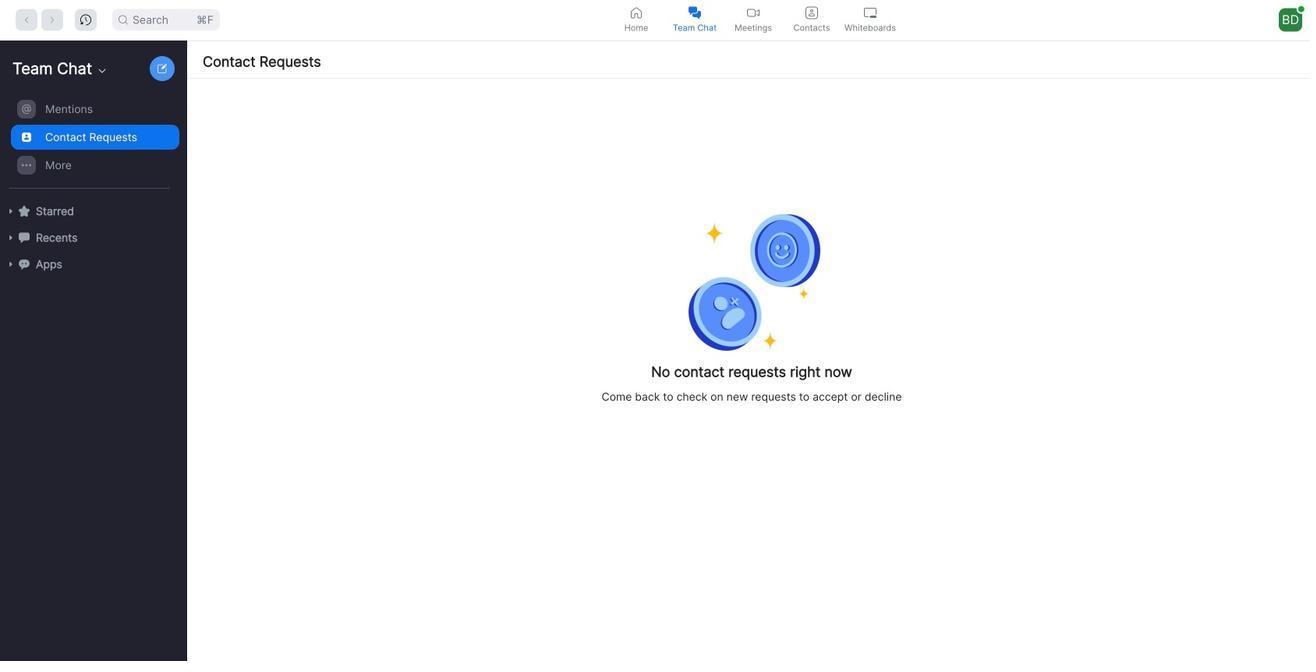 Task type: locate. For each thing, give the bounding box(es) containing it.
group
[[0, 95, 179, 189]]

1 triangle right image from the top
[[6, 233, 16, 243]]

1 vertical spatial triangle right image
[[6, 260, 16, 269]]

tree
[[0, 94, 184, 293]]

new image
[[158, 64, 167, 73]]

chatbot image
[[19, 259, 30, 270]]

triangle right image
[[6, 207, 16, 216], [6, 207, 16, 216], [6, 233, 16, 243], [6, 260, 16, 269]]

tab list
[[607, 0, 900, 40]]

2 triangle right image from the top
[[6, 260, 16, 269]]

history image
[[80, 14, 91, 25], [80, 14, 91, 25]]

video on image
[[748, 7, 760, 19]]

triangle right image for starred tree item on the top of page
[[6, 207, 16, 216]]

chevron down small image
[[96, 65, 109, 77]]

triangle right image inside recents tree item
[[6, 233, 16, 243]]

home small image
[[630, 7, 643, 19]]

triangle right image for recents tree item
[[6, 233, 16, 243]]

whiteboard small image
[[865, 7, 877, 19], [865, 7, 877, 19]]

triangle right image inside recents tree item
[[6, 233, 16, 243]]

home small image
[[630, 7, 643, 19]]

triangle right image
[[6, 233, 16, 243], [6, 260, 16, 269]]

0 vertical spatial triangle right image
[[6, 233, 16, 243]]

chat image
[[19, 232, 30, 243], [19, 232, 30, 243]]

team chat image
[[689, 7, 701, 19], [689, 7, 701, 19]]

chatbot image
[[19, 259, 30, 270]]

profile contact image
[[806, 7, 819, 19], [806, 7, 819, 19]]



Task type: describe. For each thing, give the bounding box(es) containing it.
new image
[[158, 64, 167, 73]]

online image
[[1299, 6, 1305, 12]]

triangle right image for apps tree item
[[6, 260, 16, 269]]

online image
[[1299, 6, 1305, 12]]

magnifier image
[[119, 15, 128, 25]]

chevron down small image
[[96, 65, 109, 77]]

magnifier image
[[119, 15, 128, 25]]

starred tree item
[[6, 198, 179, 225]]

video on image
[[748, 7, 760, 19]]

star image
[[19, 206, 30, 217]]

triangle right image for recents tree item
[[6, 233, 16, 243]]

star image
[[19, 206, 30, 217]]

recents tree item
[[6, 225, 179, 251]]

apps tree item
[[6, 251, 179, 278]]

triangle right image for apps tree item
[[6, 260, 16, 269]]



Task type: vqa. For each thing, say whether or not it's contained in the screenshot.
product information navigation
no



